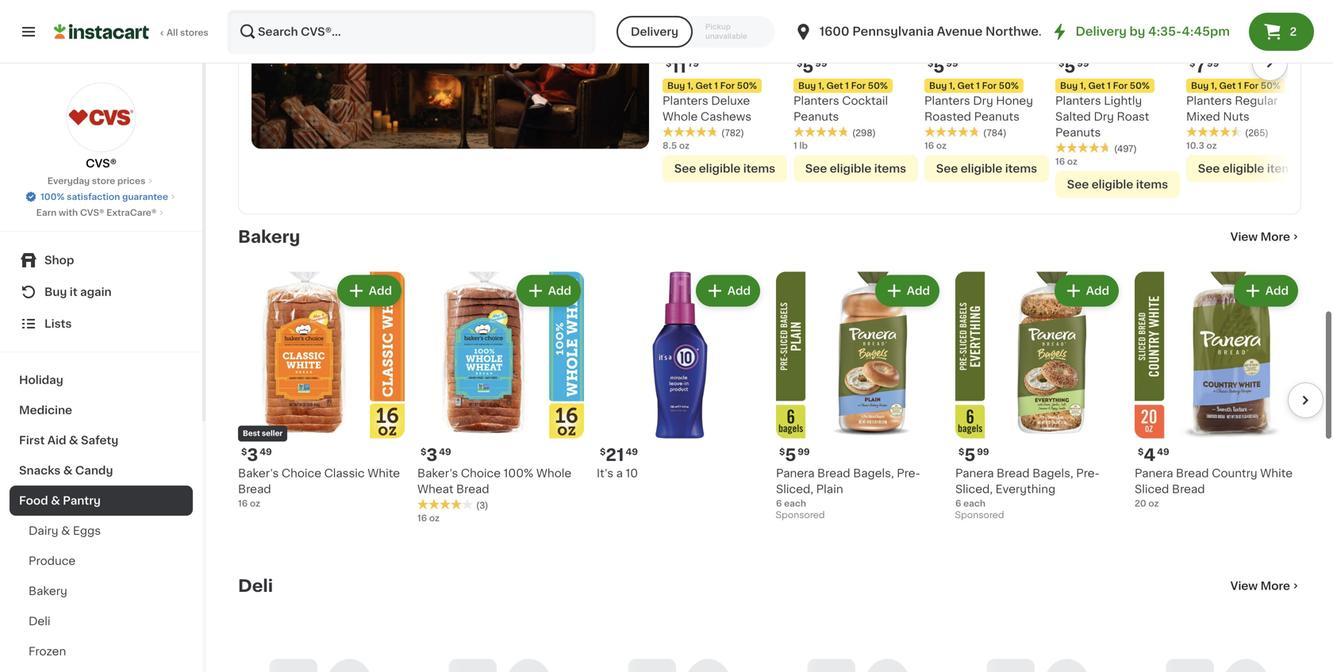 Task type: describe. For each thing, give the bounding box(es) containing it.
add for it's a 10
[[728, 285, 751, 296]]

plain
[[816, 484, 843, 495]]

eligible for salted
[[1092, 179, 1134, 190]]

1, for lightly
[[1080, 81, 1086, 90]]

a
[[616, 468, 623, 479]]

service type group
[[617, 16, 775, 48]]

3 for baker's choice classic white bread
[[247, 447, 258, 463]]

1 for dry
[[976, 81, 980, 90]]

8.5 oz
[[663, 141, 690, 150]]

0 vertical spatial bakery
[[238, 228, 300, 245]]

earn with cvs® extracare®
[[36, 208, 157, 217]]

7
[[1195, 58, 1206, 75]]

5 for planters dry honey roasted peanuts
[[934, 58, 945, 75]]

lb
[[799, 141, 808, 150]]

1 left lb
[[794, 141, 797, 150]]

1, for regular
[[1211, 81, 1217, 90]]

see eligible items button for planters cocktail peanuts
[[794, 155, 918, 182]]

$ 3 49 for baker's choice classic white bread
[[241, 447, 272, 463]]

buy 1, get 1 for 50% for cocktail
[[798, 81, 888, 90]]

whole inside planters deluxe whole cashews
[[663, 111, 698, 122]]

baker's choice classic white bread 16 oz
[[238, 468, 400, 508]]

sliced
[[1135, 484, 1169, 495]]

by
[[1130, 26, 1146, 37]]

items for planters lightly salted dry roast peanuts
[[1136, 179, 1168, 190]]

frozen
[[29, 646, 66, 657]]

dairy
[[29, 525, 58, 537]]

eligible for whole
[[699, 163, 741, 174]]

items for planters regular mixed nuts
[[1267, 163, 1299, 174]]

sliced, for panera bread bagels, pre- sliced, everything
[[956, 484, 993, 495]]

2 button
[[1249, 13, 1314, 51]]

food
[[19, 495, 48, 506]]

whole inside baker's choice 100% whole wheat bread
[[536, 468, 572, 479]]

0 horizontal spatial deli
[[29, 616, 50, 627]]

everyday store prices
[[47, 177, 145, 185]]

for for dry
[[982, 81, 997, 90]]

oz for planters deluxe whole cashews
[[679, 141, 690, 150]]

planters lightly salted dry roast peanuts
[[1056, 95, 1150, 138]]

20
[[1135, 499, 1147, 508]]

delivery for delivery by 4:35-4:45pm
[[1076, 26, 1127, 37]]

item carousel region containing 11
[[649, 0, 1312, 201]]

first
[[19, 435, 45, 446]]

classic
[[324, 468, 365, 479]]

snacks & candy
[[19, 465, 113, 476]]

0 vertical spatial cvs®
[[86, 158, 117, 169]]

best
[[243, 430, 260, 437]]

100% satisfaction guarantee button
[[25, 187, 178, 203]]

nuts
[[1223, 111, 1250, 122]]

5 for planters lightly salted dry roast peanuts
[[1065, 58, 1076, 75]]

avenue
[[937, 26, 983, 37]]

cvs® logo image
[[66, 83, 136, 152]]

buy for planters regular mixed nuts
[[1191, 81, 1209, 90]]

50% for regular
[[1261, 81, 1281, 90]]

oz for planters lightly salted dry roast peanuts
[[1067, 157, 1078, 166]]

view for bakery
[[1231, 231, 1258, 242]]

planters for planters cocktail peanuts
[[794, 95, 839, 106]]

panera bread bagels, pre- sliced, everything 6 each
[[956, 468, 1100, 508]]

1, for dry
[[949, 81, 955, 90]]

$ down best
[[241, 447, 247, 456]]

again
[[80, 287, 112, 298]]

view more for bakery
[[1231, 231, 1290, 242]]

satisfaction
[[67, 192, 120, 201]]

everyday store prices link
[[47, 175, 155, 187]]

$ 5 99 up panera bread bagels, pre- sliced, plain 6 each
[[779, 447, 810, 463]]

$ 5 99 for planters lightly salted dry roast peanuts
[[1059, 58, 1089, 75]]

get for lightly
[[1088, 81, 1105, 90]]

shop link
[[10, 244, 193, 276]]

100% inside button
[[41, 192, 65, 201]]

add button for panera bread country white sliced bread
[[1236, 276, 1297, 305]]

delivery button
[[617, 16, 693, 48]]

buy it again
[[44, 287, 112, 298]]

peanuts inside planters dry honey roasted peanuts
[[974, 111, 1020, 122]]

10.3 oz
[[1186, 141, 1217, 150]]

50% for dry
[[999, 81, 1019, 90]]

(497)
[[1114, 144, 1137, 153]]

northwest
[[986, 26, 1051, 37]]

cocktail
[[842, 95, 888, 106]]

add button for it's a 10
[[697, 276, 759, 305]]

it's a 10
[[597, 468, 638, 479]]

$ 4 49
[[1138, 447, 1170, 463]]

2
[[1290, 26, 1297, 37]]

5 add button from the left
[[1056, 276, 1117, 305]]

country
[[1212, 468, 1258, 479]]

4:35-
[[1148, 26, 1182, 37]]

pennsylvania
[[853, 26, 934, 37]]

$ up wheat
[[421, 447, 426, 456]]

16 oz for planters dry honey roasted peanuts
[[925, 141, 947, 150]]

50% for cocktail
[[868, 81, 888, 90]]

oz for planters dry honey roasted peanuts
[[936, 141, 947, 150]]

honey
[[996, 95, 1033, 106]]

produce link
[[10, 546, 193, 576]]

16 for baker's choice 100% whole wheat bread
[[417, 514, 427, 522]]

planters deluxe whole cashews
[[663, 95, 752, 122]]

16 oz for baker's choice 100% whole wheat bread
[[417, 514, 440, 522]]

11
[[672, 58, 686, 75]]

bagels, for everything
[[1033, 468, 1074, 479]]

1 for cocktail
[[845, 81, 849, 90]]

$ up the planters cocktail peanuts
[[797, 59, 803, 68]]

get for dry
[[958, 81, 974, 90]]

$ inside $ 4 49
[[1138, 447, 1144, 456]]

medicine link
[[10, 395, 193, 425]]

10
[[626, 468, 638, 479]]

sponsored badge image for plain
[[776, 511, 824, 520]]

$ up salted
[[1059, 59, 1065, 68]]

5 up panera bread bagels, pre- sliced, everything 6 each
[[965, 447, 976, 463]]

it's
[[597, 468, 614, 479]]

(3)
[[476, 501, 488, 510]]

buy left it
[[44, 287, 67, 298]]

buy 1, get 1 for 50% for regular
[[1191, 81, 1281, 90]]

$ up panera bread bagels, pre- sliced, plain 6 each
[[779, 447, 785, 456]]

1 vertical spatial cvs®
[[80, 208, 104, 217]]

buy 1, get 1 for 50% for dry
[[929, 81, 1019, 90]]

candy
[[75, 465, 113, 476]]

panera for panera bread bagels, pre- sliced, plain
[[776, 468, 815, 479]]

baker's choice 100% whole wheat bread
[[417, 468, 572, 495]]

see for planters regular mixed nuts
[[1198, 163, 1220, 174]]

choice for 100%
[[461, 468, 501, 479]]

more for deli
[[1261, 580, 1290, 591]]

each for panera bread bagels, pre- sliced, plain
[[784, 499, 806, 508]]

buy for planters cocktail peanuts
[[798, 81, 816, 90]]

all stores link
[[54, 10, 210, 54]]

& for pantry
[[51, 495, 60, 506]]

99 up panera bread bagels, pre- sliced, everything 6 each
[[977, 447, 989, 456]]

pantry
[[63, 495, 101, 506]]

4:45pm
[[1182, 26, 1230, 37]]

8.5
[[663, 141, 677, 150]]

1 for regular
[[1238, 81, 1242, 90]]

product group containing 11
[[663, 0, 787, 182]]

view more link for deli
[[1231, 578, 1302, 594]]

see eligible items for planters deluxe whole cashews
[[674, 163, 776, 174]]

best seller
[[243, 430, 283, 437]]

100% inside baker's choice 100% whole wheat bread
[[504, 468, 534, 479]]

food & pantry link
[[10, 486, 193, 516]]

get for cocktail
[[827, 81, 843, 90]]

get for deluxe
[[696, 81, 712, 90]]

5 add from the left
[[1086, 285, 1110, 296]]

1 for deluxe
[[714, 81, 718, 90]]

extracare®
[[106, 208, 157, 217]]

view more for deli
[[1231, 580, 1290, 591]]

buy 1, get 1 for 50% for deluxe
[[667, 81, 757, 90]]

medicine
[[19, 405, 72, 416]]

delivery for delivery
[[631, 26, 679, 37]]

1 for lightly
[[1107, 81, 1111, 90]]

1600 pennsylvania avenue northwest button
[[794, 10, 1051, 54]]

roasted
[[925, 111, 971, 122]]

1 horizontal spatial deli link
[[238, 576, 273, 595]]

items for planters cocktail peanuts
[[874, 163, 906, 174]]

& for eggs
[[61, 525, 70, 537]]

produce
[[29, 556, 76, 567]]

regular
[[1235, 95, 1278, 106]]

& right aid
[[69, 435, 78, 446]]

6 for panera bread bagels, pre- sliced, plain
[[776, 499, 782, 508]]

dry inside planters lightly salted dry roast peanuts
[[1094, 111, 1114, 122]]

see eligible items for planters cocktail peanuts
[[805, 163, 906, 174]]

$ 5 99 for planters dry honey roasted peanuts
[[928, 58, 958, 75]]

oz inside baker's choice classic white bread 16 oz
[[250, 499, 260, 508]]

add for panera bread country white sliced bread
[[1266, 285, 1289, 296]]

(265)
[[1245, 128, 1269, 137]]

delivery by 4:35-4:45pm link
[[1050, 22, 1230, 41]]

bread inside panera bread bagels, pre- sliced, plain 6 each
[[817, 468, 850, 479]]

holiday link
[[10, 365, 193, 395]]

for for cocktail
[[851, 81, 866, 90]]

instacart logo image
[[54, 22, 149, 41]]

product group containing 21
[[597, 272, 763, 481]]

wheat
[[417, 484, 454, 495]]

mixed
[[1186, 111, 1220, 122]]

1600
[[820, 26, 850, 37]]

99 for regular
[[1207, 59, 1219, 68]]

lightly
[[1104, 95, 1142, 106]]

4
[[1144, 447, 1156, 463]]

items for planters dry honey roasted peanuts
[[1005, 163, 1037, 174]]

snacks
[[19, 465, 61, 476]]



Task type: locate. For each thing, give the bounding box(es) containing it.
1 get from the left
[[696, 81, 712, 90]]

50% up deluxe
[[737, 81, 757, 90]]

4 planters from the left
[[1056, 95, 1101, 106]]

white inside panera bread country white sliced bread 20 oz
[[1260, 468, 1293, 479]]

0 horizontal spatial each
[[784, 499, 806, 508]]

1 horizontal spatial deli
[[238, 578, 273, 594]]

1 horizontal spatial 6
[[956, 499, 961, 508]]

1 vertical spatial 16 oz
[[1056, 157, 1078, 166]]

3 49 from the left
[[626, 447, 638, 456]]

buy 1, get 1 for 50% up planters dry honey roasted peanuts
[[929, 81, 1019, 90]]

safety
[[81, 435, 118, 446]]

peanuts down salted
[[1056, 127, 1101, 138]]

49 up wheat
[[439, 447, 451, 456]]

Search field
[[229, 11, 594, 52]]

99 for lightly
[[1077, 59, 1089, 68]]

0 vertical spatial view
[[1231, 231, 1258, 242]]

lists link
[[10, 308, 193, 340]]

see eligible items down (782)
[[674, 163, 776, 174]]

2 each from the left
[[964, 499, 986, 508]]

1 horizontal spatial sponsored badge image
[[956, 511, 1004, 520]]

eligible
[[699, 163, 741, 174], [830, 163, 872, 174], [961, 163, 1003, 174], [1223, 163, 1265, 174], [1092, 179, 1134, 190]]

$ inside $ 7 99
[[1190, 59, 1195, 68]]

2 panera from the left
[[956, 468, 994, 479]]

2 choice from the left
[[461, 468, 501, 479]]

3 add button from the left
[[697, 276, 759, 305]]

0 horizontal spatial baker's
[[238, 468, 279, 479]]

buy 1, get 1 for 50% up planters deluxe whole cashews
[[667, 81, 757, 90]]

4 add from the left
[[907, 285, 930, 296]]

49 for baker's choice classic white bread
[[260, 447, 272, 456]]

49 inside $ 4 49
[[1157, 447, 1170, 456]]

peanuts inside the planters cocktail peanuts
[[794, 111, 839, 122]]

1 vertical spatial view more link
[[1231, 578, 1302, 594]]

50% for lightly
[[1130, 81, 1150, 90]]

0 vertical spatial view more
[[1231, 231, 1290, 242]]

buy it again link
[[10, 276, 193, 308]]

2 6 from the left
[[956, 499, 961, 508]]

99 inside $ 7 99
[[1207, 59, 1219, 68]]

1 vertical spatial deli link
[[10, 606, 193, 636]]

1 for from the left
[[720, 81, 735, 90]]

3 planters from the left
[[925, 95, 970, 106]]

0 vertical spatial view more link
[[1231, 229, 1302, 245]]

items down (784)
[[1005, 163, 1037, 174]]

see eligible items button
[[663, 155, 787, 182], [794, 155, 918, 182], [925, 155, 1049, 182], [1186, 155, 1311, 182], [1056, 171, 1180, 198]]

bread left country
[[1176, 468, 1209, 479]]

1600 pennsylvania avenue northwest
[[820, 26, 1051, 37]]

2 for from the left
[[851, 81, 866, 90]]

all
[[167, 28, 178, 37]]

1 sliced, from the left
[[776, 484, 814, 495]]

dairy & eggs link
[[10, 516, 193, 546]]

it
[[70, 287, 77, 298]]

see eligible items down (784)
[[936, 163, 1037, 174]]

get up the planters regular mixed nuts
[[1219, 81, 1236, 90]]

1 horizontal spatial 3
[[426, 447, 437, 463]]

planters up lb
[[794, 95, 839, 106]]

2 $ 3 49 from the left
[[421, 447, 451, 463]]

buy up salted
[[1060, 81, 1078, 90]]

4 for from the left
[[1113, 81, 1128, 90]]

1, down $ 7 99
[[1211, 81, 1217, 90]]

& right food
[[51, 495, 60, 506]]

all stores
[[167, 28, 208, 37]]

2 more from the top
[[1261, 580, 1290, 591]]

salted
[[1056, 111, 1091, 122]]

delivery up 11
[[631, 26, 679, 37]]

for for regular
[[1244, 81, 1259, 90]]

baker's inside baker's choice 100% whole wheat bread
[[417, 468, 458, 479]]

see for planters deluxe whole cashews
[[674, 163, 696, 174]]

panera inside panera bread bagels, pre- sliced, plain 6 each
[[776, 468, 815, 479]]

16 down wheat
[[417, 514, 427, 522]]

$ 3 49 for baker's choice 100% whole wheat bread
[[421, 447, 451, 463]]

each
[[784, 499, 806, 508], [964, 499, 986, 508]]

each inside panera bread bagels, pre- sliced, plain 6 each
[[784, 499, 806, 508]]

1 horizontal spatial whole
[[663, 111, 698, 122]]

see eligible items down (298)
[[805, 163, 906, 174]]

panera bread country white sliced bread 20 oz
[[1135, 468, 1293, 508]]

buy 1, get 1 for 50% for lightly
[[1060, 81, 1150, 90]]

10.3
[[1186, 141, 1205, 150]]

product group containing 7
[[1186, 0, 1311, 182]]

peanuts
[[794, 111, 839, 122], [974, 111, 1020, 122], [1056, 127, 1101, 138]]

2 bagels, from the left
[[1033, 468, 1074, 479]]

bagels, inside panera bread bagels, pre- sliced, everything 6 each
[[1033, 468, 1074, 479]]

bread up the (3) on the left bottom of page
[[456, 484, 489, 495]]

1 more from the top
[[1261, 231, 1290, 242]]

0 vertical spatial 16 oz
[[925, 141, 947, 150]]

see eligible items for planters dry honey roasted peanuts
[[936, 163, 1037, 174]]

oz for baker's choice 100% whole wheat bread
[[429, 514, 440, 522]]

panera for panera bread bagels, pre- sliced, everything
[[956, 468, 994, 479]]

2 planters from the left
[[794, 95, 839, 106]]

4 1, from the left
[[1080, 81, 1086, 90]]

choice up the (3) on the left bottom of page
[[461, 468, 501, 479]]

6 inside panera bread bagels, pre- sliced, everything 6 each
[[956, 499, 961, 508]]

snacks & candy link
[[10, 456, 193, 486]]

6 inside panera bread bagels, pre- sliced, plain 6 each
[[776, 499, 782, 508]]

1 choice from the left
[[282, 468, 321, 479]]

1 up cocktail
[[845, 81, 849, 90]]

1 add button from the left
[[339, 276, 400, 305]]

sliced, inside panera bread bagels, pre- sliced, plain 6 each
[[776, 484, 814, 495]]

1 horizontal spatial bakery link
[[238, 227, 300, 246]]

0 horizontal spatial white
[[368, 468, 400, 479]]

0 vertical spatial bakery link
[[238, 227, 300, 246]]

for
[[720, 81, 735, 90], [851, 81, 866, 90], [982, 81, 997, 90], [1113, 81, 1128, 90], [1244, 81, 1259, 90]]

0 horizontal spatial 16 oz
[[417, 514, 440, 522]]

planters down $ 11 79
[[663, 95, 708, 106]]

3 1, from the left
[[949, 81, 955, 90]]

bagels, inside panera bread bagels, pre- sliced, plain 6 each
[[853, 468, 894, 479]]

$ down 1600 pennsylvania avenue northwest
[[928, 59, 934, 68]]

baker's up wheat
[[417, 468, 458, 479]]

see eligible items button down the (265)
[[1186, 155, 1311, 182]]

& left eggs
[[61, 525, 70, 537]]

0 horizontal spatial bakery
[[29, 586, 67, 597]]

for up deluxe
[[720, 81, 735, 90]]

1 horizontal spatial sliced,
[[956, 484, 993, 495]]

1 lb
[[794, 141, 808, 150]]

4 buy 1, get 1 for 50% from the left
[[1060, 81, 1150, 90]]

dry
[[973, 95, 993, 106], [1094, 111, 1114, 122]]

cashews
[[701, 111, 752, 122]]

bakery
[[238, 228, 300, 245], [29, 586, 67, 597]]

buy down 11
[[667, 81, 685, 90]]

2 sponsored badge image from the left
[[956, 511, 1004, 520]]

0 horizontal spatial delivery
[[631, 26, 679, 37]]

eligible down the (265)
[[1223, 163, 1265, 174]]

each inside panera bread bagels, pre- sliced, everything 6 each
[[964, 499, 986, 508]]

item carousel region containing 3
[[216, 265, 1324, 551]]

0 vertical spatial deli link
[[238, 576, 273, 595]]

0 vertical spatial deli
[[238, 578, 273, 594]]

$ up panera bread bagels, pre- sliced, everything 6 each
[[959, 447, 965, 456]]

1 panera from the left
[[776, 468, 815, 479]]

see eligible items button for planters deluxe whole cashews
[[663, 155, 787, 182]]

100% satisfaction guarantee
[[41, 192, 168, 201]]

see eligible items button down (298)
[[794, 155, 918, 182]]

eligible down (298)
[[830, 163, 872, 174]]

3 panera from the left
[[1135, 468, 1173, 479]]

for up cocktail
[[851, 81, 866, 90]]

add for baker's choice classic white bread
[[369, 285, 392, 296]]

view for deli
[[1231, 580, 1258, 591]]

16 down salted
[[1056, 157, 1065, 166]]

buy for planters dry honey roasted peanuts
[[929, 81, 947, 90]]

panera for panera bread country white sliced bread
[[1135, 468, 1173, 479]]

2 white from the left
[[1260, 468, 1293, 479]]

4 50% from the left
[[1130, 81, 1150, 90]]

get up the planters cocktail peanuts
[[827, 81, 843, 90]]

see eligible items button for planters dry honey roasted peanuts
[[925, 155, 1049, 182]]

1 vertical spatial bakery
[[29, 586, 67, 597]]

delivery by 4:35-4:45pm
[[1076, 26, 1230, 37]]

0 vertical spatial more
[[1261, 231, 1290, 242]]

49 right '4'
[[1157, 447, 1170, 456]]

3 get from the left
[[958, 81, 974, 90]]

planters inside planters dry honey roasted peanuts
[[925, 95, 970, 106]]

49 right 21
[[626, 447, 638, 456]]

panera bread bagels, pre- sliced, plain 6 each
[[776, 468, 921, 508]]

0 horizontal spatial bakery link
[[10, 576, 193, 606]]

items
[[743, 163, 776, 174], [874, 163, 906, 174], [1005, 163, 1037, 174], [1267, 163, 1299, 174], [1136, 179, 1168, 190]]

6 add button from the left
[[1236, 276, 1297, 305]]

1 add from the left
[[369, 285, 392, 296]]

bread inside baker's choice classic white bread 16 oz
[[238, 484, 271, 495]]

2 horizontal spatial panera
[[1135, 468, 1173, 479]]

whole left "it's"
[[536, 468, 572, 479]]

see eligible items button down (782)
[[663, 155, 787, 182]]

5 up panera bread bagels, pre- sliced, plain 6 each
[[785, 447, 796, 463]]

see for planters cocktail peanuts
[[805, 163, 827, 174]]

1 up planters dry honey roasted peanuts
[[976, 81, 980, 90]]

add for baker's choice 100% whole wheat bread
[[548, 285, 571, 296]]

0 horizontal spatial whole
[[536, 468, 572, 479]]

5 for from the left
[[1244, 81, 1259, 90]]

sponsored badge image down everything
[[956, 511, 1004, 520]]

add button for baker's choice classic white bread
[[339, 276, 400, 305]]

deluxe
[[711, 95, 750, 106]]

5
[[803, 58, 814, 75], [934, 58, 945, 75], [1065, 58, 1076, 75], [785, 447, 796, 463], [965, 447, 976, 463]]

see eligible items button for planters regular mixed nuts
[[1186, 155, 1311, 182]]

panera inside panera bread country white sliced bread 20 oz
[[1135, 468, 1173, 479]]

1 6 from the left
[[776, 499, 782, 508]]

0 horizontal spatial deli link
[[10, 606, 193, 636]]

planters inside the planters cocktail peanuts
[[794, 95, 839, 106]]

1 horizontal spatial $ 3 49
[[421, 447, 451, 463]]

sliced, left plain
[[776, 484, 814, 495]]

bread inside panera bread bagels, pre- sliced, everything 6 each
[[997, 468, 1030, 479]]

eligible down (497)
[[1092, 179, 1134, 190]]

see down salted
[[1067, 179, 1089, 190]]

1 vertical spatial view more
[[1231, 580, 1290, 591]]

oz down wheat
[[429, 514, 440, 522]]

eligible down (782)
[[699, 163, 741, 174]]

1
[[714, 81, 718, 90], [845, 81, 849, 90], [976, 81, 980, 90], [1107, 81, 1111, 90], [1238, 81, 1242, 90], [794, 141, 797, 150]]

1 white from the left
[[368, 468, 400, 479]]

planters regular mixed nuts
[[1186, 95, 1278, 122]]

1 vertical spatial 100%
[[504, 468, 534, 479]]

16 for planters dry honey roasted peanuts
[[925, 141, 934, 150]]

2 pre- from the left
[[1076, 468, 1100, 479]]

earn
[[36, 208, 57, 217]]

choice left classic
[[282, 468, 321, 479]]

1 baker's from the left
[[238, 468, 279, 479]]

1 horizontal spatial each
[[964, 499, 986, 508]]

1 up deluxe
[[714, 81, 718, 90]]

oz down roasted
[[936, 141, 947, 150]]

baker's for bread
[[238, 468, 279, 479]]

50%
[[737, 81, 757, 90], [868, 81, 888, 90], [999, 81, 1019, 90], [1130, 81, 1150, 90], [1261, 81, 1281, 90]]

$ 7 99
[[1190, 58, 1219, 75]]

0 horizontal spatial dry
[[973, 95, 993, 106]]

eligible down (784)
[[961, 163, 1003, 174]]

panera inside panera bread bagels, pre- sliced, everything 6 each
[[956, 468, 994, 479]]

bread up plain
[[817, 468, 850, 479]]

21
[[606, 447, 624, 463]]

1 horizontal spatial white
[[1260, 468, 1293, 479]]

50% up cocktail
[[868, 81, 888, 90]]

bread right sliced
[[1172, 484, 1205, 495]]

planters for planters deluxe whole cashews
[[663, 95, 708, 106]]

1 pre- from the left
[[897, 468, 921, 479]]

for for deluxe
[[720, 81, 735, 90]]

see down 8.5 oz
[[674, 163, 696, 174]]

sponsored badge image
[[776, 511, 824, 520], [956, 511, 1004, 520]]

4 add button from the left
[[877, 276, 938, 305]]

pre- for panera bread bagels, pre- sliced, plain
[[897, 468, 921, 479]]

16
[[925, 141, 934, 150], [1056, 157, 1065, 166], [238, 499, 248, 508], [417, 514, 427, 522]]

bread up everything
[[997, 468, 1030, 479]]

each for panera bread bagels, pre- sliced, everything
[[964, 499, 986, 508]]

more for bakery
[[1261, 231, 1290, 242]]

buy 1, get 1 for 50% up lightly
[[1060, 81, 1150, 90]]

50% up lightly
[[1130, 81, 1150, 90]]

1 horizontal spatial pre-
[[1076, 468, 1100, 479]]

2 baker's from the left
[[417, 468, 458, 479]]

0 horizontal spatial sponsored badge image
[[776, 511, 824, 520]]

0 vertical spatial item carousel region
[[649, 0, 1312, 201]]

2 add from the left
[[548, 285, 571, 296]]

99 up panera bread bagels, pre- sliced, plain 6 each
[[798, 447, 810, 456]]

baker's for wheat
[[417, 468, 458, 479]]

see eligible items for planters regular mixed nuts
[[1198, 163, 1299, 174]]

(298)
[[852, 128, 876, 137]]

5 up salted
[[1065, 58, 1076, 75]]

$ up sliced
[[1138, 447, 1144, 456]]

2 horizontal spatial 16 oz
[[1056, 157, 1078, 166]]

0 horizontal spatial panera
[[776, 468, 815, 479]]

50% up regular at the right top of the page
[[1261, 81, 1281, 90]]

$ 5 99 up panera bread bagels, pre- sliced, everything 6 each
[[959, 447, 989, 463]]

white for 3
[[368, 468, 400, 479]]

$ inside $ 11 79
[[666, 59, 672, 68]]

99
[[815, 59, 827, 68], [946, 59, 958, 68], [1077, 59, 1089, 68], [1207, 59, 1219, 68], [798, 447, 810, 456], [977, 447, 989, 456]]

seller
[[262, 430, 283, 437]]

peanuts up lb
[[794, 111, 839, 122]]

0 vertical spatial 100%
[[41, 192, 65, 201]]

100%
[[41, 192, 65, 201], [504, 468, 534, 479]]

2 view from the top
[[1231, 580, 1258, 591]]

sliced, inside panera bread bagels, pre- sliced, everything 6 each
[[956, 484, 993, 495]]

2 buy 1, get 1 for 50% from the left
[[798, 81, 888, 90]]

2 1, from the left
[[818, 81, 824, 90]]

oz for planters regular mixed nuts
[[1207, 141, 1217, 150]]

5 for planters cocktail peanuts
[[803, 58, 814, 75]]

$ 5 99 down 1600 pennsylvania avenue northwest
[[928, 58, 958, 75]]

0 horizontal spatial choice
[[282, 468, 321, 479]]

4 get from the left
[[1088, 81, 1105, 90]]

everything
[[996, 484, 1056, 495]]

2 view more from the top
[[1231, 580, 1290, 591]]

planters for planters dry honey roasted peanuts
[[925, 95, 970, 106]]

None search field
[[227, 10, 596, 54]]

prices
[[117, 177, 145, 185]]

1, up roasted
[[949, 81, 955, 90]]

buy
[[667, 81, 685, 90], [798, 81, 816, 90], [929, 81, 947, 90], [1060, 81, 1078, 90], [1191, 81, 1209, 90], [44, 287, 67, 298]]

see for planters dry honey roasted peanuts
[[936, 163, 958, 174]]

baker's inside baker's choice classic white bread 16 oz
[[238, 468, 279, 479]]

0 horizontal spatial $ 3 49
[[241, 447, 272, 463]]

5 up the planters cocktail peanuts
[[803, 58, 814, 75]]

1 horizontal spatial peanuts
[[974, 111, 1020, 122]]

1, up salted
[[1080, 81, 1086, 90]]

3 buy 1, get 1 for 50% from the left
[[929, 81, 1019, 90]]

1 49 from the left
[[260, 447, 272, 456]]

1,
[[687, 81, 693, 90], [818, 81, 824, 90], [949, 81, 955, 90], [1080, 81, 1086, 90], [1211, 81, 1217, 90]]

earn with cvs® extracare® link
[[36, 206, 166, 219]]

3 for baker's choice 100% whole wheat bread
[[426, 447, 437, 463]]

eligible for honey
[[961, 163, 1003, 174]]

planters dry honey roasted peanuts
[[925, 95, 1033, 122]]

see eligible items button down (497)
[[1056, 171, 1180, 198]]

1 3 from the left
[[247, 447, 258, 463]]

16 oz down salted
[[1056, 157, 1078, 166]]

3 add from the left
[[728, 285, 751, 296]]

5 50% from the left
[[1261, 81, 1281, 90]]

item carousel region
[[649, 0, 1312, 201], [216, 265, 1324, 551]]

oz right 8.5
[[679, 141, 690, 150]]

2 view more link from the top
[[1231, 578, 1302, 594]]

for for lightly
[[1113, 81, 1128, 90]]

planters for planters regular mixed nuts
[[1186, 95, 1232, 106]]

buy 1, get 1 for 50% up the planters regular mixed nuts
[[1191, 81, 1281, 90]]

pre- inside panera bread bagels, pre- sliced, plain 6 each
[[897, 468, 921, 479]]

view more link
[[1231, 229, 1302, 245], [1231, 578, 1302, 594]]

stores
[[180, 28, 208, 37]]

view
[[1231, 231, 1258, 242], [1231, 580, 1258, 591]]

see for planters lightly salted dry roast peanuts
[[1067, 179, 1089, 190]]

oz down best
[[250, 499, 260, 508]]

baker's down best seller
[[238, 468, 279, 479]]

5 down 1600 pennsylvania avenue northwest
[[934, 58, 945, 75]]

1 $ 3 49 from the left
[[241, 447, 272, 463]]

see eligible items for planters lightly salted dry roast peanuts
[[1067, 179, 1168, 190]]

pre-
[[897, 468, 921, 479], [1076, 468, 1100, 479]]

add button for baker's choice 100% whole wheat bread
[[518, 276, 579, 305]]

16 down best
[[238, 499, 248, 508]]

bread inside baker's choice 100% whole wheat bread
[[456, 484, 489, 495]]

5 buy 1, get 1 for 50% from the left
[[1191, 81, 1281, 90]]

items down (497)
[[1136, 179, 1168, 190]]

3 50% from the left
[[999, 81, 1019, 90]]

16 inside baker's choice classic white bread 16 oz
[[238, 499, 248, 508]]

1, for deluxe
[[687, 81, 693, 90]]

dry inside planters dry honey roasted peanuts
[[973, 95, 993, 106]]

1 buy 1, get 1 for 50% from the left
[[667, 81, 757, 90]]

store
[[92, 177, 115, 185]]

$ 5 99 up salted
[[1059, 58, 1089, 75]]

product group
[[663, 0, 787, 182], [794, 0, 918, 182], [925, 0, 1049, 182], [1056, 0, 1180, 198], [1186, 0, 1311, 182], [238, 272, 405, 510], [417, 272, 584, 524], [597, 272, 763, 481], [776, 272, 943, 524], [956, 272, 1122, 524], [1135, 272, 1302, 510]]

1 horizontal spatial 100%
[[504, 468, 534, 479]]

1 horizontal spatial choice
[[461, 468, 501, 479]]

planters inside planters lightly salted dry roast peanuts
[[1056, 95, 1101, 106]]

49 for it's a 10
[[626, 447, 638, 456]]

buy down 7
[[1191, 81, 1209, 90]]

planters inside planters deluxe whole cashews
[[663, 95, 708, 106]]

white for 4
[[1260, 468, 1293, 479]]

eligible for peanuts
[[830, 163, 872, 174]]

1 horizontal spatial panera
[[956, 468, 994, 479]]

1 vertical spatial item carousel region
[[216, 265, 1324, 551]]

$ 5 99 down 1600
[[797, 58, 827, 75]]

1 planters from the left
[[663, 95, 708, 106]]

1 up lightly
[[1107, 81, 1111, 90]]

4 49 from the left
[[1157, 447, 1170, 456]]

planters inside the planters regular mixed nuts
[[1186, 95, 1232, 106]]

see eligible items button for planters lightly salted dry roast peanuts
[[1056, 171, 1180, 198]]

0 vertical spatial dry
[[973, 95, 993, 106]]

items down (782)
[[743, 163, 776, 174]]

16 oz down wheat
[[417, 514, 440, 522]]

sliced, for panera bread bagels, pre- sliced, plain
[[776, 484, 814, 495]]

1 view more link from the top
[[1231, 229, 1302, 245]]

cvs® link
[[66, 83, 136, 171]]

99 down 1600
[[815, 59, 827, 68]]

1 vertical spatial whole
[[536, 468, 572, 479]]

0 horizontal spatial 100%
[[41, 192, 65, 201]]

peanuts inside planters lightly salted dry roast peanuts
[[1056, 127, 1101, 138]]

1 vertical spatial dry
[[1094, 111, 1114, 122]]

cvs® up everyday store prices "link"
[[86, 158, 117, 169]]

white right classic
[[368, 468, 400, 479]]

50% for deluxe
[[737, 81, 757, 90]]

0 horizontal spatial pre-
[[897, 468, 921, 479]]

get up planters deluxe whole cashews
[[696, 81, 712, 90]]

panera
[[776, 468, 815, 479], [956, 468, 994, 479], [1135, 468, 1173, 479]]

get for regular
[[1219, 81, 1236, 90]]

white inside baker's choice classic white bread 16 oz
[[368, 468, 400, 479]]

0 horizontal spatial sliced,
[[776, 484, 814, 495]]

0 horizontal spatial bagels,
[[853, 468, 894, 479]]

buy 1, get 1 for 50% up the planters cocktail peanuts
[[798, 81, 888, 90]]

1 horizontal spatial 16 oz
[[925, 141, 947, 150]]

choice inside baker's choice 100% whole wheat bread
[[461, 468, 501, 479]]

2 50% from the left
[[868, 81, 888, 90]]

1 horizontal spatial bagels,
[[1033, 468, 1074, 479]]

2 vertical spatial 16 oz
[[417, 514, 440, 522]]

$ 3 49
[[241, 447, 272, 463], [421, 447, 451, 463]]

$ inside $ 21 49
[[600, 447, 606, 456]]

1 bagels, from the left
[[853, 468, 894, 479]]

2 3 from the left
[[426, 447, 437, 463]]

1 vertical spatial more
[[1261, 580, 1290, 591]]

49 inside $ 21 49
[[626, 447, 638, 456]]

1 horizontal spatial dry
[[1094, 111, 1114, 122]]

see down lb
[[805, 163, 827, 174]]

(784)
[[983, 128, 1007, 137]]

1 1, from the left
[[687, 81, 693, 90]]

49 down best seller
[[260, 447, 272, 456]]

0 horizontal spatial peanuts
[[794, 111, 839, 122]]

1 vertical spatial view
[[1231, 580, 1258, 591]]

2 add button from the left
[[518, 276, 579, 305]]

oz
[[679, 141, 690, 150], [936, 141, 947, 150], [1207, 141, 1217, 150], [1067, 157, 1078, 166], [250, 499, 260, 508], [1149, 499, 1159, 508], [429, 514, 440, 522]]

eggs
[[73, 525, 101, 537]]

view more link for bakery
[[1231, 229, 1302, 245]]

5 get from the left
[[1219, 81, 1236, 90]]

pre- for panera bread bagels, pre- sliced, everything
[[1076, 468, 1100, 479]]

aid
[[47, 435, 66, 446]]

1 each from the left
[[784, 499, 806, 508]]

3 for from the left
[[982, 81, 997, 90]]

49 for panera bread country white sliced bread
[[1157, 447, 1170, 456]]

choice inside baker's choice classic white bread 16 oz
[[282, 468, 321, 479]]

eligible for mixed
[[1223, 163, 1265, 174]]

dairy & eggs
[[29, 525, 101, 537]]

peanuts up (784)
[[974, 111, 1020, 122]]

1 view from the top
[[1231, 231, 1258, 242]]

99 for dry
[[946, 59, 958, 68]]

deli link
[[238, 576, 273, 595], [10, 606, 193, 636]]

1 horizontal spatial bakery
[[238, 228, 300, 245]]

1 vertical spatial bakery link
[[10, 576, 193, 606]]

1 50% from the left
[[737, 81, 757, 90]]

first aid & safety
[[19, 435, 118, 446]]

1 view more from the top
[[1231, 231, 1290, 242]]

1 horizontal spatial delivery
[[1076, 26, 1127, 37]]

1 horizontal spatial baker's
[[417, 468, 458, 479]]

79
[[688, 59, 699, 68]]

choice for classic
[[282, 468, 321, 479]]

(782)
[[721, 128, 744, 137]]

$
[[666, 59, 672, 68], [797, 59, 803, 68], [928, 59, 934, 68], [1059, 59, 1065, 68], [1190, 59, 1195, 68], [241, 447, 247, 456], [421, 447, 426, 456], [600, 447, 606, 456], [779, 447, 785, 456], [959, 447, 965, 456], [1138, 447, 1144, 456]]

buy for planters deluxe whole cashews
[[667, 81, 685, 90]]

99 for cocktail
[[815, 59, 827, 68]]

0 horizontal spatial 6
[[776, 499, 782, 508]]

delivery
[[1076, 26, 1127, 37], [631, 26, 679, 37]]

1 sponsored badge image from the left
[[776, 511, 824, 520]]

deli
[[238, 578, 273, 594], [29, 616, 50, 627]]

shop
[[44, 255, 74, 266]]

1 vertical spatial deli
[[29, 616, 50, 627]]

pre- inside panera bread bagels, pre- sliced, everything 6 each
[[1076, 468, 1100, 479]]

guarantee
[[122, 192, 168, 201]]

1, for cocktail
[[818, 81, 824, 90]]

delivery inside delivery button
[[631, 26, 679, 37]]

holiday
[[19, 375, 63, 386]]

99 up salted
[[1077, 59, 1089, 68]]

oz right the 20
[[1149, 499, 1159, 508]]

$ left 79
[[666, 59, 672, 68]]

2 horizontal spatial peanuts
[[1056, 127, 1101, 138]]

0 vertical spatial whole
[[663, 111, 698, 122]]

planters up salted
[[1056, 95, 1101, 106]]

5 1, from the left
[[1211, 81, 1217, 90]]

oz right 10.3
[[1207, 141, 1217, 150]]

$ 5 99 for planters cocktail peanuts
[[797, 58, 827, 75]]

6 add from the left
[[1266, 285, 1289, 296]]

first aid & safety link
[[10, 425, 193, 456]]

2 get from the left
[[827, 81, 843, 90]]

lists
[[44, 318, 72, 329]]

oz down salted
[[1067, 157, 1078, 166]]

5 planters from the left
[[1186, 95, 1232, 106]]

0 horizontal spatial 3
[[247, 447, 258, 463]]

bagels, for plain
[[853, 468, 894, 479]]

see down roasted
[[936, 163, 958, 174]]

product group containing 4
[[1135, 272, 1302, 510]]

2 sliced, from the left
[[956, 484, 993, 495]]

2 49 from the left
[[439, 447, 451, 456]]

oz inside panera bread country white sliced bread 20 oz
[[1149, 499, 1159, 508]]



Task type: vqa. For each thing, say whether or not it's contained in the screenshot.


